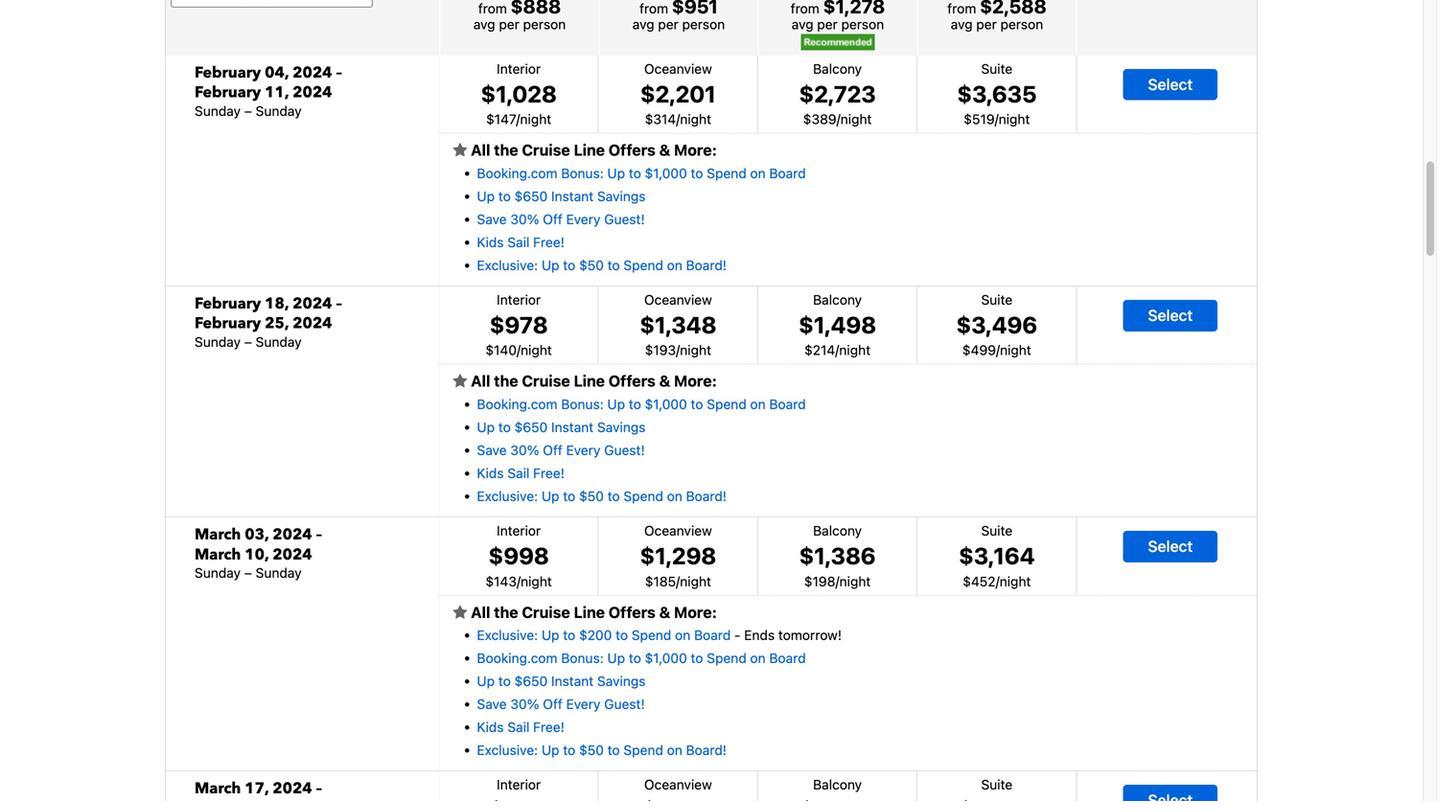 Task type: describe. For each thing, give the bounding box(es) containing it.
offers for $1,298
[[609, 604, 656, 622]]

$147
[[486, 111, 516, 127]]

select link for $3,635
[[1123, 69, 1218, 100]]

/ for $1,498
[[836, 343, 840, 358]]

save 30% off every guest! link for $978
[[477, 443, 645, 458]]

2024 right 17,
[[273, 779, 312, 800]]

$50 for $1,028
[[579, 257, 604, 273]]

sail for $1,028
[[508, 234, 530, 250]]

/ for $1,386
[[836, 574, 840, 590]]

4 avg from the left
[[951, 16, 973, 32]]

board! for $1,348
[[686, 489, 727, 504]]

kids inside exclusive: up to $200 to spend on board -                   ends tomorrow! booking.com bonus: up to $1,000 to spend on board up to $650 instant savings save 30% off every guest! kids sail free! exclusive: up to $50 to spend on board!
[[477, 720, 504, 736]]

2 march from the top
[[195, 545, 241, 566]]

$1,028
[[481, 80, 557, 107]]

$389
[[803, 111, 837, 127]]

all the cruise line offers & more: for $978
[[467, 372, 717, 391]]

free! for $1,028
[[533, 234, 565, 250]]

sunday down 03,
[[256, 565, 302, 581]]

2 exclusive: from the top
[[477, 489, 538, 504]]

sail for $978
[[508, 466, 530, 481]]

– left 11,
[[244, 103, 252, 119]]

3 booking.com bonus: up to $1,000 to spend on board link from the top
[[477, 651, 806, 667]]

/ for $1,028
[[516, 111, 520, 127]]

sunday left 25, on the left top of page
[[195, 334, 241, 350]]

2 per from the left
[[658, 16, 679, 32]]

all for $1,028
[[471, 141, 490, 159]]

night for $3,164
[[1000, 574, 1031, 590]]

night for $1,298
[[680, 574, 712, 590]]

$50 inside exclusive: up to $200 to spend on board -                   ends tomorrow! booking.com bonus: up to $1,000 to spend on board up to $650 instant savings save 30% off every guest! kids sail free! exclusive: up to $50 to spend on board!
[[579, 743, 604, 759]]

interior $978 $140 / night
[[486, 292, 552, 358]]

night for $1,498
[[840, 343, 871, 358]]

oceanview $2,201 $314 / night
[[641, 61, 716, 127]]

4 from from the left
[[948, 0, 980, 16]]

interior for $998
[[497, 523, 541, 539]]

booking.com for $1,028
[[477, 165, 558, 181]]

$200
[[579, 628, 612, 644]]

4 per from the left
[[977, 16, 997, 32]]

all for $978
[[471, 372, 490, 391]]

4 suite from the top
[[982, 777, 1013, 793]]

3 per from the left
[[817, 16, 838, 32]]

$1,000 inside exclusive: up to $200 to spend on board -                   ends tomorrow! booking.com bonus: up to $1,000 to spend on board up to $650 instant savings save 30% off every guest! kids sail free! exclusive: up to $50 to spend on board!
[[645, 651, 687, 667]]

kids sail free! link for $1,028
[[477, 234, 565, 250]]

3 kids sail free! link from the top
[[477, 720, 565, 736]]

save inside exclusive: up to $200 to spend on board -                   ends tomorrow! booking.com bonus: up to $1,000 to spend on board up to $650 instant savings save 30% off every guest! kids sail free! exclusive: up to $50 to spend on board!
[[477, 697, 507, 713]]

recommended image
[[801, 34, 875, 50]]

night for $1,386
[[840, 574, 871, 590]]

$452
[[963, 574, 996, 590]]

february 18, 2024 – february 25, 2024 sunday – sunday
[[195, 293, 342, 350]]

balcony for $2,723
[[813, 61, 862, 77]]

1 person from the left
[[523, 16, 566, 32]]

exclusive: up to $50 to spend on board! link for $2,201
[[477, 257, 727, 273]]

save for $1,028
[[477, 211, 507, 227]]

guest! for $2,201
[[604, 211, 645, 227]]

suite $3,496 $499 / night
[[957, 292, 1038, 358]]

cruise for $978
[[522, 372, 570, 391]]

suite for $3,635
[[982, 61, 1013, 77]]

3 save 30% off every guest! link from the top
[[477, 697, 645, 713]]

$193
[[645, 343, 676, 358]]

2024 right 18,
[[293, 293, 332, 314]]

2 february from the top
[[195, 82, 261, 103]]

off for $978
[[543, 443, 563, 458]]

oceanview $1,348 $193 / night
[[640, 292, 717, 358]]

the for $1,028
[[494, 141, 518, 159]]

board down $214
[[770, 397, 806, 412]]

2024 right 04,
[[293, 62, 332, 83]]

booking.com bonus: up to $1,000 to spend on board up to $650 instant savings save 30% off every guest! kids sail free! exclusive: up to $50 to spend on board! for $2,201
[[477, 165, 806, 273]]

night for $1,028
[[520, 111, 552, 127]]

– right 18,
[[336, 293, 342, 314]]

suite for $3,496
[[982, 292, 1013, 308]]

2 avg from the left
[[633, 16, 655, 32]]

oceanview $1,298 $185 / night
[[640, 523, 717, 590]]

suite $3,635 $519 / night
[[957, 61, 1037, 127]]

& for $1,298
[[659, 604, 671, 622]]

up to $650 instant savings link for $978
[[477, 420, 646, 435]]

free! for $978
[[533, 466, 565, 481]]

board down $389
[[770, 165, 806, 181]]

kids for $1,028
[[477, 234, 504, 250]]

march 03, 2024 – march 10, 2024 sunday – sunday
[[195, 525, 322, 581]]

4 february from the top
[[195, 313, 261, 334]]

balcony $1,498 $214 / night
[[799, 292, 877, 358]]

kids sail free! link for $978
[[477, 466, 565, 481]]

2 person from the left
[[682, 16, 725, 32]]

1 february from the top
[[195, 62, 261, 83]]

sailing list element
[[166, 55, 1257, 802]]

select for $3,496
[[1148, 306, 1193, 325]]

balcony $1,386 $198 / night
[[799, 523, 876, 590]]

$978
[[490, 312, 548, 338]]

balcony $2,723 $389 / night
[[799, 61, 876, 127]]

all the cruise line offers & more: for $1,028
[[467, 141, 717, 159]]

/ for $3,496
[[996, 343, 1000, 358]]

free! inside exclusive: up to $200 to spend on board -                   ends tomorrow! booking.com bonus: up to $1,000 to spend on board up to $650 instant savings save 30% off every guest! kids sail free! exclusive: up to $50 to spend on board!
[[533, 720, 565, 736]]

more: for $1,298
[[674, 604, 717, 622]]

– right 17,
[[316, 779, 322, 800]]

1 per from the left
[[499, 16, 520, 32]]

savings for $1,348
[[597, 420, 646, 435]]

tomorrow!
[[779, 628, 842, 644]]

interior for $978
[[497, 292, 541, 308]]

exclusive: up to $200 to spend on board -                   ends tomorrow! booking.com bonus: up to $1,000 to spend on board up to $650 instant savings save 30% off every guest! kids sail free! exclusive: up to $50 to spend on board!
[[477, 628, 842, 759]]

up to $650 instant savings link for $1,028
[[477, 188, 646, 204]]

4 interior from the top
[[497, 777, 541, 793]]

suite for $3,164
[[982, 523, 1013, 539]]

3 from from the left
[[791, 0, 823, 16]]

$2,723
[[799, 80, 876, 107]]

star image
[[453, 605, 467, 621]]

$1,298
[[640, 543, 717, 570]]

february 04, 2024 – february 11, 2024 sunday – sunday
[[195, 62, 342, 119]]

– left 25, on the left top of page
[[244, 334, 252, 350]]

star image for $978
[[453, 374, 467, 390]]

sail inside exclusive: up to $200 to spend on board -                   ends tomorrow! booking.com bonus: up to $1,000 to spend on board up to $650 instant savings save 30% off every guest! kids sail free! exclusive: up to $50 to spend on board!
[[508, 720, 530, 736]]

/ for $3,635
[[995, 111, 999, 127]]

instant for $978
[[551, 420, 594, 435]]

the for $978
[[494, 372, 518, 391]]

oceanview for $1,348
[[644, 292, 712, 308]]

select link for $3,496
[[1123, 300, 1218, 332]]

$143
[[486, 574, 517, 590]]

04,
[[265, 62, 289, 83]]

instant inside exclusive: up to $200 to spend on board -                   ends tomorrow! booking.com bonus: up to $1,000 to spend on board up to $650 instant savings save 30% off every guest! kids sail free! exclusive: up to $50 to spend on board!
[[551, 674, 594, 690]]

night for $2,201
[[680, 111, 712, 127]]

sunday down 18,
[[256, 334, 302, 350]]

$650 for $978
[[515, 420, 548, 435]]

4 oceanview from the top
[[644, 777, 712, 793]]

the for $998
[[494, 604, 518, 622]]

bonus: for $978
[[561, 397, 604, 412]]

instant for $1,028
[[551, 188, 594, 204]]

$998
[[489, 543, 549, 570]]

3 person from the left
[[842, 16, 884, 32]]

/ for $3,164
[[996, 574, 1000, 590]]

select for $3,164
[[1148, 538, 1193, 556]]

1 avg from the left
[[474, 16, 495, 32]]

all for $998
[[471, 604, 490, 622]]

interior for $1,028
[[497, 61, 541, 77]]

3 exclusive: from the top
[[477, 628, 538, 644]]

– right 03,
[[316, 525, 322, 546]]

– down 03,
[[244, 565, 252, 581]]

bonus: for $1,028
[[561, 165, 604, 181]]

march for march 17, 2024 –
[[195, 779, 241, 800]]

2 from from the left
[[640, 0, 672, 16]]

board left -
[[694, 628, 731, 644]]



Task type: locate. For each thing, give the bounding box(es) containing it.
2 select from the top
[[1148, 306, 1193, 325]]

avg per person up "recommended" "image"
[[792, 16, 884, 32]]

night for $998
[[521, 574, 552, 590]]

1 march from the top
[[195, 525, 241, 546]]

night inside suite $3,635 $519 / night
[[999, 111, 1030, 127]]

interior inside interior $978 $140 / night
[[497, 292, 541, 308]]

all
[[471, 141, 490, 159], [471, 372, 490, 391], [471, 604, 490, 622]]

booking.com down $140
[[477, 397, 558, 412]]

1 select from the top
[[1148, 75, 1193, 93]]

kids for $978
[[477, 466, 504, 481]]

2 vertical spatial offers
[[609, 604, 656, 622]]

february left 18,
[[195, 293, 261, 314]]

suite $3,164 $452 / night
[[959, 523, 1035, 590]]

2 vertical spatial savings
[[597, 674, 646, 690]]

night down $978
[[521, 343, 552, 358]]

3 avg from the left
[[792, 16, 814, 32]]

– right 04,
[[336, 62, 342, 83]]

guest! for $1,348
[[604, 443, 645, 458]]

all right star image
[[471, 604, 490, 622]]

3 february from the top
[[195, 293, 261, 314]]

more:
[[674, 141, 717, 159], [674, 372, 717, 391], [674, 604, 717, 622]]

$519
[[964, 111, 995, 127]]

1 vertical spatial 30%
[[511, 443, 539, 458]]

sunday left 10, at the left bottom of page
[[195, 565, 241, 581]]

more: for $1,348
[[674, 372, 717, 391]]

avg per person up $2,201
[[633, 16, 725, 32]]

avg per person up the $3,635
[[951, 16, 1044, 32]]

3 exclusive: up to $50 to spend on board! link from the top
[[477, 743, 727, 759]]

/
[[516, 111, 520, 127], [676, 111, 680, 127], [837, 111, 841, 127], [995, 111, 999, 127], [517, 343, 521, 358], [676, 343, 680, 358], [836, 343, 840, 358], [996, 343, 1000, 358], [517, 574, 521, 590], [676, 574, 680, 590], [836, 574, 840, 590], [996, 574, 1000, 590]]

2 all from the top
[[471, 372, 490, 391]]

avg up the $3,635
[[951, 16, 973, 32]]

night for $3,496
[[1000, 343, 1032, 358]]

$2,201
[[641, 80, 716, 107]]

up to $650 instant savings link
[[477, 188, 646, 204], [477, 420, 646, 435], [477, 674, 646, 690]]

2 sail from the top
[[508, 466, 530, 481]]

night inside the suite $3,164 $452 / night
[[1000, 574, 1031, 590]]

select link
[[1123, 69, 1218, 100], [1123, 300, 1218, 332], [1123, 531, 1218, 563]]

night inside oceanview $1,298 $185 / night
[[680, 574, 712, 590]]

booking.com bonus: up to $1,000 to spend on board link down exclusive: up to $200 to spend on board link
[[477, 651, 806, 667]]

0 vertical spatial save
[[477, 211, 507, 227]]

balcony inside balcony $1,386 $198 / night
[[813, 523, 862, 539]]

0 vertical spatial $650
[[515, 188, 548, 204]]

night inside interior $998 $143 / night
[[521, 574, 552, 590]]

oceanview inside oceanview $1,298 $185 / night
[[644, 523, 712, 539]]

& for $2,201
[[659, 141, 671, 159]]

night inside "balcony $1,498 $214 / night"
[[840, 343, 871, 358]]

1 free! from the top
[[533, 234, 565, 250]]

avg up $2,201
[[633, 16, 655, 32]]

1 vertical spatial booking.com bonus: up to $1,000 to spend on board link
[[477, 397, 806, 412]]

2 vertical spatial booking.com
[[477, 651, 558, 667]]

booking.com bonus: up to $1,000 to spend on board link down $193
[[477, 397, 806, 412]]

all the cruise line offers & more: for $998
[[467, 604, 717, 622]]

every
[[566, 211, 601, 227], [566, 443, 601, 458], [566, 697, 601, 713]]

1 guest! from the top
[[604, 211, 645, 227]]

1 vertical spatial line
[[574, 372, 605, 391]]

3 every from the top
[[566, 697, 601, 713]]

$650
[[515, 188, 548, 204], [515, 420, 548, 435], [515, 674, 548, 690]]

0 vertical spatial the
[[494, 141, 518, 159]]

/ inside suite $3,635 $519 / night
[[995, 111, 999, 127]]

cruise up exclusive: up to $200 to spend on board link
[[522, 604, 570, 622]]

oceanview up "$1,298"
[[644, 523, 712, 539]]

2 interior from the top
[[497, 292, 541, 308]]

0 vertical spatial savings
[[597, 188, 646, 204]]

the
[[494, 141, 518, 159], [494, 372, 518, 391], [494, 604, 518, 622]]

0 vertical spatial off
[[543, 211, 563, 227]]

booking.com bonus: up to $1,000 to spend on board up to $650 instant savings save 30% off every guest! kids sail free! exclusive: up to $50 to spend on board! for $1,348
[[477, 397, 806, 504]]

2 vertical spatial line
[[574, 604, 605, 622]]

0 vertical spatial 30%
[[511, 211, 539, 227]]

11,
[[265, 82, 289, 103]]

1 off from the top
[[543, 211, 563, 227]]

1 $650 from the top
[[515, 188, 548, 204]]

0 vertical spatial booking.com bonus: up to $1,000 to spend on board up to $650 instant savings save 30% off every guest! kids sail free! exclusive: up to $50 to spend on board!
[[477, 165, 806, 273]]

oceanview for $1,298
[[644, 523, 712, 539]]

select
[[1148, 75, 1193, 93], [1148, 306, 1193, 325], [1148, 538, 1193, 556]]

2 vertical spatial more:
[[674, 604, 717, 622]]

1 kids sail free! link from the top
[[477, 234, 565, 250]]

0 vertical spatial up to $650 instant savings link
[[477, 188, 646, 204]]

0 vertical spatial all the cruise line offers & more:
[[467, 141, 717, 159]]

2024 right 25, on the left top of page
[[293, 313, 332, 334]]

oceanview
[[644, 61, 712, 77], [644, 292, 712, 308], [644, 523, 712, 539], [644, 777, 712, 793]]

0 vertical spatial exclusive: up to $50 to spend on board! link
[[477, 257, 727, 273]]

2 vertical spatial kids sail free! link
[[477, 720, 565, 736]]

30%
[[511, 211, 539, 227], [511, 443, 539, 458], [511, 697, 539, 713]]

0 vertical spatial every
[[566, 211, 601, 227]]

night inside suite $3,496 $499 / night
[[1000, 343, 1032, 358]]

night for $2,723
[[841, 111, 872, 127]]

1 vertical spatial free!
[[533, 466, 565, 481]]

night for $1,348
[[680, 343, 712, 358]]

/ inside balcony $1,386 $198 / night
[[836, 574, 840, 590]]

/ inside suite $3,496 $499 / night
[[996, 343, 1000, 358]]

/ down $3,496
[[996, 343, 1000, 358]]

night down the $1,386
[[840, 574, 871, 590]]

savings for $2,201
[[597, 188, 646, 204]]

2 vertical spatial sail
[[508, 720, 530, 736]]

march left 17,
[[195, 779, 241, 800]]

1 vertical spatial more:
[[674, 372, 717, 391]]

from up the $3,635
[[948, 0, 980, 16]]

bonus:
[[561, 165, 604, 181], [561, 397, 604, 412], [561, 651, 604, 667]]

/ inside oceanview $2,201 $314 / night
[[676, 111, 680, 127]]

0 vertical spatial more:
[[674, 141, 717, 159]]

1 the from the top
[[494, 141, 518, 159]]

night down $1,348
[[680, 343, 712, 358]]

1 vertical spatial board!
[[686, 489, 727, 504]]

& down $193
[[659, 372, 671, 391]]

2 vertical spatial &
[[659, 604, 671, 622]]

night inside interior $978 $140 / night
[[521, 343, 552, 358]]

night down $3,496
[[1000, 343, 1032, 358]]

more: down $193
[[674, 372, 717, 391]]

-
[[735, 628, 741, 644]]

march left 10, at the left bottom of page
[[195, 545, 241, 566]]

booking.com down the $143 at the bottom left of page
[[477, 651, 558, 667]]

all the cruise line offers & more: down $193
[[467, 372, 717, 391]]

3 select link from the top
[[1123, 531, 1218, 563]]

/ inside interior $1,028 $147 / night
[[516, 111, 520, 127]]

line for $978
[[574, 372, 605, 391]]

30% for $1,028
[[511, 211, 539, 227]]

savings down $193
[[597, 420, 646, 435]]

oceanview up $2,201
[[644, 61, 712, 77]]

/ inside the suite $3,164 $452 / night
[[996, 574, 1000, 590]]

per
[[499, 16, 520, 32], [658, 16, 679, 32], [817, 16, 838, 32], [977, 16, 997, 32]]

2 vertical spatial guest!
[[604, 697, 645, 713]]

february left 25, on the left top of page
[[195, 313, 261, 334]]

2 select link from the top
[[1123, 300, 1218, 332]]

0 vertical spatial instant
[[551, 188, 594, 204]]

suite
[[982, 61, 1013, 77], [982, 292, 1013, 308], [982, 523, 1013, 539], [982, 777, 1013, 793]]

2 vertical spatial save 30% off every guest! link
[[477, 697, 645, 713]]

all the cruise line offers & more: down "$314"
[[467, 141, 717, 159]]

avg up "recommended" "image"
[[792, 16, 814, 32]]

board!
[[686, 257, 727, 273], [686, 489, 727, 504], [686, 743, 727, 759]]

1 vertical spatial select
[[1148, 306, 1193, 325]]

1 board! from the top
[[686, 257, 727, 273]]

30% inside exclusive: up to $200 to spend on board -                   ends tomorrow! booking.com bonus: up to $1,000 to spend on board up to $650 instant savings save 30% off every guest! kids sail free! exclusive: up to $50 to spend on board!
[[511, 697, 539, 713]]

2 vertical spatial off
[[543, 697, 563, 713]]

balcony for $1,386
[[813, 523, 862, 539]]

3 $50 from the top
[[579, 743, 604, 759]]

2 save 30% off every guest! link from the top
[[477, 443, 645, 458]]

bonus: inside exclusive: up to $200 to spend on board -                   ends tomorrow! booking.com bonus: up to $1,000 to spend on board up to $650 instant savings save 30% off every guest! kids sail free! exclusive: up to $50 to spend on board!
[[561, 651, 604, 667]]

$140
[[486, 343, 517, 358]]

/ inside interior $998 $143 / night
[[517, 574, 521, 590]]

1 vertical spatial select link
[[1123, 300, 1218, 332]]

oceanview inside oceanview $1,348 $193 / night
[[644, 292, 712, 308]]

1 vertical spatial kids sail free! link
[[477, 466, 565, 481]]

per up $1,028
[[499, 16, 520, 32]]

booking.com bonus: up to $1,000 to spend on board up to $650 instant savings save 30% off every guest! kids sail free! exclusive: up to $50 to spend on board!
[[477, 165, 806, 273], [477, 397, 806, 504]]

1 $50 from the top
[[579, 257, 604, 273]]

up
[[608, 165, 625, 181], [477, 188, 495, 204], [542, 257, 560, 273], [608, 397, 625, 412], [477, 420, 495, 435], [542, 489, 560, 504], [542, 628, 560, 644], [608, 651, 625, 667], [477, 674, 495, 690], [542, 743, 560, 759]]

1 instant from the top
[[551, 188, 594, 204]]

3 oceanview from the top
[[644, 523, 712, 539]]

person up $1,028
[[523, 16, 566, 32]]

1 vertical spatial the
[[494, 372, 518, 391]]

$1,498
[[799, 312, 877, 338]]

1 vertical spatial instant
[[551, 420, 594, 435]]

& down "$314"
[[659, 141, 671, 159]]

save 30% off every guest! link for $1,028
[[477, 211, 645, 227]]

&
[[659, 141, 671, 159], [659, 372, 671, 391], [659, 604, 671, 622]]

booking.com inside exclusive: up to $200 to spend on board -                   ends tomorrow! booking.com bonus: up to $1,000 to spend on board up to $650 instant savings save 30% off every guest! kids sail free! exclusive: up to $50 to spend on board!
[[477, 651, 558, 667]]

0 vertical spatial bonus:
[[561, 165, 604, 181]]

interior inside interior $998 $143 / night
[[497, 523, 541, 539]]

board down the tomorrow!
[[770, 651, 806, 667]]

february left 11,
[[195, 82, 261, 103]]

$198
[[805, 574, 836, 590]]

sunday down 04,
[[256, 103, 302, 119]]

night for $978
[[521, 343, 552, 358]]

2 the from the top
[[494, 372, 518, 391]]

2 vertical spatial save
[[477, 697, 507, 713]]

1 vertical spatial save 30% off every guest! link
[[477, 443, 645, 458]]

10,
[[245, 545, 269, 566]]

3 & from the top
[[659, 604, 671, 622]]

1 vertical spatial off
[[543, 443, 563, 458]]

line for $998
[[574, 604, 605, 622]]

2 vertical spatial bonus:
[[561, 651, 604, 667]]

night down $2,723
[[841, 111, 872, 127]]

1 from from the left
[[478, 0, 511, 16]]

interior $998 $143 / night
[[486, 523, 552, 590]]

from up $2,201
[[640, 0, 672, 16]]

2 bonus: from the top
[[561, 397, 604, 412]]

0 vertical spatial &
[[659, 141, 671, 159]]

0 vertical spatial star image
[[453, 143, 467, 158]]

2 save from the top
[[477, 443, 507, 458]]

3 kids from the top
[[477, 720, 504, 736]]

1 star image from the top
[[453, 143, 467, 158]]

0 vertical spatial kids sail free! link
[[477, 234, 565, 250]]

/ for $2,723
[[837, 111, 841, 127]]

night
[[520, 111, 552, 127], [680, 111, 712, 127], [841, 111, 872, 127], [999, 111, 1030, 127], [521, 343, 552, 358], [680, 343, 712, 358], [840, 343, 871, 358], [1000, 343, 1032, 358], [521, 574, 552, 590], [680, 574, 712, 590], [840, 574, 871, 590], [1000, 574, 1031, 590]]

–
[[336, 62, 342, 83], [244, 103, 252, 119], [336, 293, 342, 314], [244, 334, 252, 350], [316, 525, 322, 546], [244, 565, 252, 581], [316, 779, 322, 800]]

2 booking.com bonus: up to $1,000 to spend on board up to $650 instant savings save 30% off every guest! kids sail free! exclusive: up to $50 to spend on board! from the top
[[477, 397, 806, 504]]

/ for $2,201
[[676, 111, 680, 127]]

ends
[[744, 628, 775, 644]]

$1,000 down exclusive: up to $200 to spend on board link
[[645, 651, 687, 667]]

1 bonus: from the top
[[561, 165, 604, 181]]

2024 right 10, at the left bottom of page
[[273, 545, 312, 566]]

3 march from the top
[[195, 779, 241, 800]]

night down $3,164
[[1000, 574, 1031, 590]]

/ down "$1,298"
[[676, 574, 680, 590]]

the down $140
[[494, 372, 518, 391]]

on
[[750, 165, 766, 181], [667, 257, 683, 273], [750, 397, 766, 412], [667, 489, 683, 504], [675, 628, 691, 644], [750, 651, 766, 667], [667, 743, 683, 759]]

per up "recommended" "image"
[[817, 16, 838, 32]]

0 vertical spatial booking.com
[[477, 165, 558, 181]]

/ down $3,164
[[996, 574, 1000, 590]]

3 30% from the top
[[511, 697, 539, 713]]

$499
[[963, 343, 996, 358]]

0 vertical spatial line
[[574, 141, 605, 159]]

night down $2,201
[[680, 111, 712, 127]]

savings inside exclusive: up to $200 to spend on board -                   ends tomorrow! booking.com bonus: up to $1,000 to spend on board up to $650 instant savings save 30% off every guest! kids sail free! exclusive: up to $50 to spend on board!
[[597, 674, 646, 690]]

1 vertical spatial sail
[[508, 466, 530, 481]]

board! for $2,201
[[686, 257, 727, 273]]

board! inside exclusive: up to $200 to spend on board -                   ends tomorrow! booking.com bonus: up to $1,000 to spend on board up to $650 instant savings save 30% off every guest! kids sail free! exclusive: up to $50 to spend on board!
[[686, 743, 727, 759]]

1 vertical spatial kids
[[477, 466, 504, 481]]

$1,000 for $2,201
[[645, 165, 687, 181]]

3 cruise from the top
[[522, 604, 570, 622]]

$1,000
[[645, 165, 687, 181], [645, 397, 687, 412], [645, 651, 687, 667]]

1 cruise from the top
[[522, 141, 570, 159]]

night down the $1,498
[[840, 343, 871, 358]]

/ down $1,348
[[676, 343, 680, 358]]

1 suite from the top
[[982, 61, 1013, 77]]

person up "recommended" "image"
[[842, 16, 884, 32]]

2 up to $650 instant savings link from the top
[[477, 420, 646, 435]]

cruise down interior $978 $140 / night
[[522, 372, 570, 391]]

/ for $978
[[517, 343, 521, 358]]

night inside interior $1,028 $147 / night
[[520, 111, 552, 127]]

save 30% off every guest! link
[[477, 211, 645, 227], [477, 443, 645, 458], [477, 697, 645, 713]]

2 line from the top
[[574, 372, 605, 391]]

0 vertical spatial select
[[1148, 75, 1193, 93]]

$1,000 for $1,348
[[645, 397, 687, 412]]

30% for $978
[[511, 443, 539, 458]]

person
[[523, 16, 566, 32], [682, 16, 725, 32], [842, 16, 884, 32], [1001, 16, 1044, 32]]

all the cruise line offers & more:
[[467, 141, 717, 159], [467, 372, 717, 391], [467, 604, 717, 622]]

night down $1,028
[[520, 111, 552, 127]]

1 avg per person from the left
[[474, 16, 566, 32]]

17,
[[245, 779, 269, 800]]

savings
[[597, 188, 646, 204], [597, 420, 646, 435], [597, 674, 646, 690]]

interior inside interior $1,028 $147 / night
[[497, 61, 541, 77]]

$650 down $147
[[515, 188, 548, 204]]

3 line from the top
[[574, 604, 605, 622]]

/ inside "balcony $1,498 $214 / night"
[[836, 343, 840, 358]]

sunday left 11,
[[195, 103, 241, 119]]

/ down the $1,498
[[836, 343, 840, 358]]

free!
[[533, 234, 565, 250], [533, 466, 565, 481], [533, 720, 565, 736]]

2 vertical spatial exclusive: up to $50 to spend on board! link
[[477, 743, 727, 759]]

& for $1,348
[[659, 372, 671, 391]]

1 vertical spatial all the cruise line offers & more:
[[467, 372, 717, 391]]

kids sail free! link
[[477, 234, 565, 250], [477, 466, 565, 481], [477, 720, 565, 736]]

more: down "$314"
[[674, 141, 717, 159]]

1 vertical spatial $1,000
[[645, 397, 687, 412]]

2 vertical spatial 30%
[[511, 697, 539, 713]]

0 vertical spatial kids
[[477, 234, 504, 250]]

booking.com
[[477, 165, 558, 181], [477, 397, 558, 412], [477, 651, 558, 667]]

2 $650 from the top
[[515, 420, 548, 435]]

february
[[195, 62, 261, 83], [195, 82, 261, 103], [195, 293, 261, 314], [195, 313, 261, 334]]

1 $1,000 from the top
[[645, 165, 687, 181]]

1 vertical spatial exclusive: up to $50 to spend on board! link
[[477, 489, 727, 504]]

2 vertical spatial the
[[494, 604, 518, 622]]

3 $1,000 from the top
[[645, 651, 687, 667]]

person up the $3,635
[[1001, 16, 1044, 32]]

avg
[[474, 16, 495, 32], [633, 16, 655, 32], [792, 16, 814, 32], [951, 16, 973, 32]]

from up $1,028
[[478, 0, 511, 16]]

2 more: from the top
[[674, 372, 717, 391]]

2 vertical spatial booking.com bonus: up to $1,000 to spend on board link
[[477, 651, 806, 667]]

$650 down exclusive: up to $200 to spend on board link
[[515, 674, 548, 690]]

$3,496
[[957, 312, 1038, 338]]

2 vertical spatial $650
[[515, 674, 548, 690]]

3 suite from the top
[[982, 523, 1013, 539]]

3 interior from the top
[[497, 523, 541, 539]]

0 vertical spatial select link
[[1123, 69, 1218, 100]]

booking.com bonus: up to $1,000 to spend on board link for $2,201
[[477, 165, 806, 181]]

2 board! from the top
[[686, 489, 727, 504]]

1 vertical spatial save
[[477, 443, 507, 458]]

2 vertical spatial $50
[[579, 743, 604, 759]]

0 vertical spatial guest!
[[604, 211, 645, 227]]

2 savings from the top
[[597, 420, 646, 435]]

1 vertical spatial bonus:
[[561, 397, 604, 412]]

off
[[543, 211, 563, 227], [543, 443, 563, 458], [543, 697, 563, 713]]

1 vertical spatial cruise
[[522, 372, 570, 391]]

oceanview down exclusive: up to $200 to spend on board -                   ends tomorrow! booking.com bonus: up to $1,000 to spend on board up to $650 instant savings save 30% off every guest! kids sail free! exclusive: up to $50 to spend on board!
[[644, 777, 712, 793]]

booking.com for $978
[[477, 397, 558, 412]]

2 booking.com bonus: up to $1,000 to spend on board link from the top
[[477, 397, 806, 412]]

2 free! from the top
[[533, 466, 565, 481]]

guest! inside exclusive: up to $200 to spend on board -                   ends tomorrow! booking.com bonus: up to $1,000 to spend on board up to $650 instant savings save 30% off every guest! kids sail free! exclusive: up to $50 to spend on board!
[[604, 697, 645, 713]]

1 vertical spatial guest!
[[604, 443, 645, 458]]

from
[[478, 0, 511, 16], [640, 0, 672, 16], [791, 0, 823, 16], [948, 0, 980, 16]]

march left 03,
[[195, 525, 241, 546]]

3 savings from the top
[[597, 674, 646, 690]]

$1,386
[[799, 543, 876, 570]]

spend
[[707, 165, 747, 181], [624, 257, 664, 273], [707, 397, 747, 412], [624, 489, 664, 504], [632, 628, 672, 644], [707, 651, 747, 667], [624, 743, 664, 759]]

person up $2,201
[[682, 16, 725, 32]]

board
[[770, 165, 806, 181], [770, 397, 806, 412], [694, 628, 731, 644], [770, 651, 806, 667]]

night inside balcony $1,386 $198 / night
[[840, 574, 871, 590]]

offers down "$314"
[[609, 141, 656, 159]]

$185
[[645, 574, 676, 590]]

25,
[[265, 313, 289, 334]]

1 vertical spatial booking.com
[[477, 397, 558, 412]]

1 vertical spatial up to $650 instant savings link
[[477, 420, 646, 435]]

the down $147
[[494, 141, 518, 159]]

$1,348
[[640, 312, 717, 338]]

/ inside balcony $2,723 $389 / night
[[837, 111, 841, 127]]

1 interior from the top
[[497, 61, 541, 77]]

2 off from the top
[[543, 443, 563, 458]]

2 oceanview from the top
[[644, 292, 712, 308]]

suite inside suite $3,635 $519 / night
[[982, 61, 1013, 77]]

4 exclusive: from the top
[[477, 743, 538, 759]]

0 vertical spatial save 30% off every guest! link
[[477, 211, 645, 227]]

1 vertical spatial booking.com bonus: up to $1,000 to spend on board up to $650 instant savings save 30% off every guest! kids sail free! exclusive: up to $50 to spend on board!
[[477, 397, 806, 504]]

2024 right 03,
[[273, 525, 312, 546]]

save
[[477, 211, 507, 227], [477, 443, 507, 458], [477, 697, 507, 713]]

1 vertical spatial &
[[659, 372, 671, 391]]

3 balcony from the top
[[813, 523, 862, 539]]

2 guest! from the top
[[604, 443, 645, 458]]

offers
[[609, 141, 656, 159], [609, 372, 656, 391], [609, 604, 656, 622]]

1 vertical spatial savings
[[597, 420, 646, 435]]

3 all from the top
[[471, 604, 490, 622]]

3 avg per person from the left
[[792, 16, 884, 32]]

march
[[195, 525, 241, 546], [195, 545, 241, 566], [195, 779, 241, 800]]

/ down $1,028
[[516, 111, 520, 127]]

every for $978
[[566, 443, 601, 458]]

2 cruise from the top
[[522, 372, 570, 391]]

guest!
[[604, 211, 645, 227], [604, 443, 645, 458], [604, 697, 645, 713]]

4 avg per person from the left
[[951, 16, 1044, 32]]

1 up to $650 instant savings link from the top
[[477, 188, 646, 204]]

interior $1,028 $147 / night
[[481, 61, 557, 127]]

3 booking.com from the top
[[477, 651, 558, 667]]

avg per person
[[474, 16, 566, 32], [633, 16, 725, 32], [792, 16, 884, 32], [951, 16, 1044, 32]]

line for $1,028
[[574, 141, 605, 159]]

interior
[[497, 61, 541, 77], [497, 292, 541, 308], [497, 523, 541, 539], [497, 777, 541, 793]]

march for march 03, 2024 – march 10, 2024 sunday – sunday
[[195, 525, 241, 546]]

2 vertical spatial every
[[566, 697, 601, 713]]

1 vertical spatial star image
[[453, 374, 467, 390]]

2 vertical spatial select link
[[1123, 531, 1218, 563]]

$650 for $1,028
[[515, 188, 548, 204]]

/ down $978
[[517, 343, 521, 358]]

3 free! from the top
[[533, 720, 565, 736]]

suite inside the suite $3,164 $452 / night
[[982, 523, 1013, 539]]

3 more: from the top
[[674, 604, 717, 622]]

2 vertical spatial select
[[1148, 538, 1193, 556]]

2 $50 from the top
[[579, 489, 604, 504]]

select link for $3,164
[[1123, 531, 1218, 563]]

instant
[[551, 188, 594, 204], [551, 420, 594, 435], [551, 674, 594, 690]]

every for $1,028
[[566, 211, 601, 227]]

$650 inside exclusive: up to $200 to spend on board -                   ends tomorrow! booking.com bonus: up to $1,000 to spend on board up to $650 instant savings save 30% off every guest! kids sail free! exclusive: up to $50 to spend on board!
[[515, 674, 548, 690]]

exclusive: up to $50 to spend on board! link for $1,348
[[477, 489, 727, 504]]

night inside oceanview $2,201 $314 / night
[[680, 111, 712, 127]]

0 vertical spatial all
[[471, 141, 490, 159]]

/ down the $1,386
[[836, 574, 840, 590]]

/ for $998
[[517, 574, 521, 590]]

1 all the cruise line offers & more: from the top
[[467, 141, 717, 159]]

1 exclusive: up to $50 to spend on board! link from the top
[[477, 257, 727, 273]]

sunday
[[195, 103, 241, 119], [256, 103, 302, 119], [195, 334, 241, 350], [256, 334, 302, 350], [195, 565, 241, 581], [256, 565, 302, 581]]

exclusive: up to $200 to spend on board link
[[477, 628, 731, 644]]

booking.com down $147
[[477, 165, 558, 181]]

1 all from the top
[[471, 141, 490, 159]]

cruise for $998
[[522, 604, 570, 622]]

more: down $185
[[674, 604, 717, 622]]

0 vertical spatial sail
[[508, 234, 530, 250]]

select for $3,635
[[1148, 75, 1193, 93]]

offers down $193
[[609, 372, 656, 391]]

balcony
[[813, 61, 862, 77], [813, 292, 862, 308], [813, 523, 862, 539], [813, 777, 862, 793]]

/ down $2,201
[[676, 111, 680, 127]]

1 vertical spatial offers
[[609, 372, 656, 391]]

1 more: from the top
[[674, 141, 717, 159]]

2 every from the top
[[566, 443, 601, 458]]

1 balcony from the top
[[813, 61, 862, 77]]

1 30% from the top
[[511, 211, 539, 227]]

$314
[[645, 111, 676, 127]]

2 vertical spatial free!
[[533, 720, 565, 736]]

$3,635
[[957, 80, 1037, 107]]

0 vertical spatial free!
[[533, 234, 565, 250]]

1 vertical spatial all
[[471, 372, 490, 391]]

0 vertical spatial $1,000
[[645, 165, 687, 181]]

0 vertical spatial board!
[[686, 257, 727, 273]]

/ for $1,298
[[676, 574, 680, 590]]

$50 for $978
[[579, 489, 604, 504]]

$214
[[805, 343, 836, 358]]

3 off from the top
[[543, 697, 563, 713]]

$50
[[579, 257, 604, 273], [579, 489, 604, 504], [579, 743, 604, 759]]

exclusive: up to $50 to spend on board! link
[[477, 257, 727, 273], [477, 489, 727, 504], [477, 743, 727, 759]]

every inside exclusive: up to $200 to spend on board -                   ends tomorrow! booking.com bonus: up to $1,000 to spend on board up to $650 instant savings save 30% off every guest! kids sail free! exclusive: up to $50 to spend on board!
[[566, 697, 601, 713]]

savings down exclusive: up to $200 to spend on board link
[[597, 674, 646, 690]]

per up the $3,635
[[977, 16, 997, 32]]

1 oceanview from the top
[[644, 61, 712, 77]]

2024
[[293, 62, 332, 83], [293, 82, 332, 103], [293, 293, 332, 314], [293, 313, 332, 334], [273, 525, 312, 546], [273, 545, 312, 566], [273, 779, 312, 800]]

1 vertical spatial $650
[[515, 420, 548, 435]]

03,
[[245, 525, 269, 546]]

booking.com bonus: up to $1,000 to spend on board link down "$314"
[[477, 165, 806, 181]]

2 vertical spatial cruise
[[522, 604, 570, 622]]

3 the from the top
[[494, 604, 518, 622]]

2 offers from the top
[[609, 372, 656, 391]]

/ inside interior $978 $140 / night
[[517, 343, 521, 358]]

2 vertical spatial all the cruise line offers & more:
[[467, 604, 717, 622]]

balcony inside balcony $2,723 $389 / night
[[813, 61, 862, 77]]

2 vertical spatial kids
[[477, 720, 504, 736]]

& down $185
[[659, 604, 671, 622]]

1 vertical spatial every
[[566, 443, 601, 458]]

3 up to $650 instant savings link from the top
[[477, 674, 646, 690]]

2 $1,000 from the top
[[645, 397, 687, 412]]

all down $140
[[471, 372, 490, 391]]

1 vertical spatial $50
[[579, 489, 604, 504]]

2024 right 11,
[[293, 82, 332, 103]]

night for $3,635
[[999, 111, 1030, 127]]

$3,164
[[959, 543, 1035, 570]]

line
[[574, 141, 605, 159], [574, 372, 605, 391], [574, 604, 605, 622]]

/ down the $3,635
[[995, 111, 999, 127]]

oceanview for $2,201
[[644, 61, 712, 77]]

4 person from the left
[[1001, 16, 1044, 32]]

sail
[[508, 234, 530, 250], [508, 466, 530, 481], [508, 720, 530, 736]]

2 vertical spatial instant
[[551, 674, 594, 690]]

more: for $2,201
[[674, 141, 717, 159]]

2 booking.com from the top
[[477, 397, 558, 412]]

2 vertical spatial up to $650 instant savings link
[[477, 674, 646, 690]]

oceanview inside oceanview $2,201 $314 / night
[[644, 61, 712, 77]]

star image
[[453, 143, 467, 158], [453, 374, 467, 390]]

1 exclusive: from the top
[[477, 257, 538, 273]]

suite inside suite $3,496 $499 / night
[[982, 292, 1013, 308]]

2 vertical spatial all
[[471, 604, 490, 622]]

/ inside oceanview $1,348 $193 / night
[[676, 343, 680, 358]]

night down "$1,298"
[[680, 574, 712, 590]]

0 vertical spatial offers
[[609, 141, 656, 159]]

2 avg per person from the left
[[633, 16, 725, 32]]

night inside oceanview $1,348 $193 / night
[[680, 343, 712, 358]]

4 balcony from the top
[[813, 777, 862, 793]]

/ down $2,723
[[837, 111, 841, 127]]

18,
[[265, 293, 289, 314]]

march 17, 2024 –
[[195, 779, 322, 800]]

2 vertical spatial board!
[[686, 743, 727, 759]]

star image for $1,028
[[453, 143, 467, 158]]

booking.com bonus: up to $1,000 to spend on board link
[[477, 165, 806, 181], [477, 397, 806, 412], [477, 651, 806, 667]]

0 vertical spatial cruise
[[522, 141, 570, 159]]

kids
[[477, 234, 504, 250], [477, 466, 504, 481], [477, 720, 504, 736]]

/ inside oceanview $1,298 $185 / night
[[676, 574, 680, 590]]

off inside exclusive: up to $200 to spend on board -                   ends tomorrow! booking.com bonus: up to $1,000 to spend on board up to $650 instant savings save 30% off every guest! kids sail free! exclusive: up to $50 to spend on board!
[[543, 697, 563, 713]]

2 vertical spatial $1,000
[[645, 651, 687, 667]]

oceanview up $1,348
[[644, 292, 712, 308]]

offers for $2,201
[[609, 141, 656, 159]]

balcony inside "balcony $1,498 $214 / night"
[[813, 292, 862, 308]]

night inside balcony $2,723 $389 / night
[[841, 111, 872, 127]]

off for $1,028
[[543, 211, 563, 227]]

0 vertical spatial $50
[[579, 257, 604, 273]]

savings down "$314"
[[597, 188, 646, 204]]

cruise down interior $1,028 $147 / night
[[522, 141, 570, 159]]

cruise for $1,028
[[522, 141, 570, 159]]

february left 04,
[[195, 62, 261, 83]]

save for $978
[[477, 443, 507, 458]]

booking.com bonus: up to $1,000 to spend on board link for $1,348
[[477, 397, 806, 412]]

all down $147
[[471, 141, 490, 159]]

0 vertical spatial booking.com bonus: up to $1,000 to spend on board link
[[477, 165, 806, 181]]

1 save from the top
[[477, 211, 507, 227]]

balcony for $1,498
[[813, 292, 862, 308]]

all the cruise line offers & more: up $200
[[467, 604, 717, 622]]

offers for $1,348
[[609, 372, 656, 391]]

cruise
[[522, 141, 570, 159], [522, 372, 570, 391], [522, 604, 570, 622]]



Task type: vqa. For each thing, say whether or not it's contained in the screenshot.


